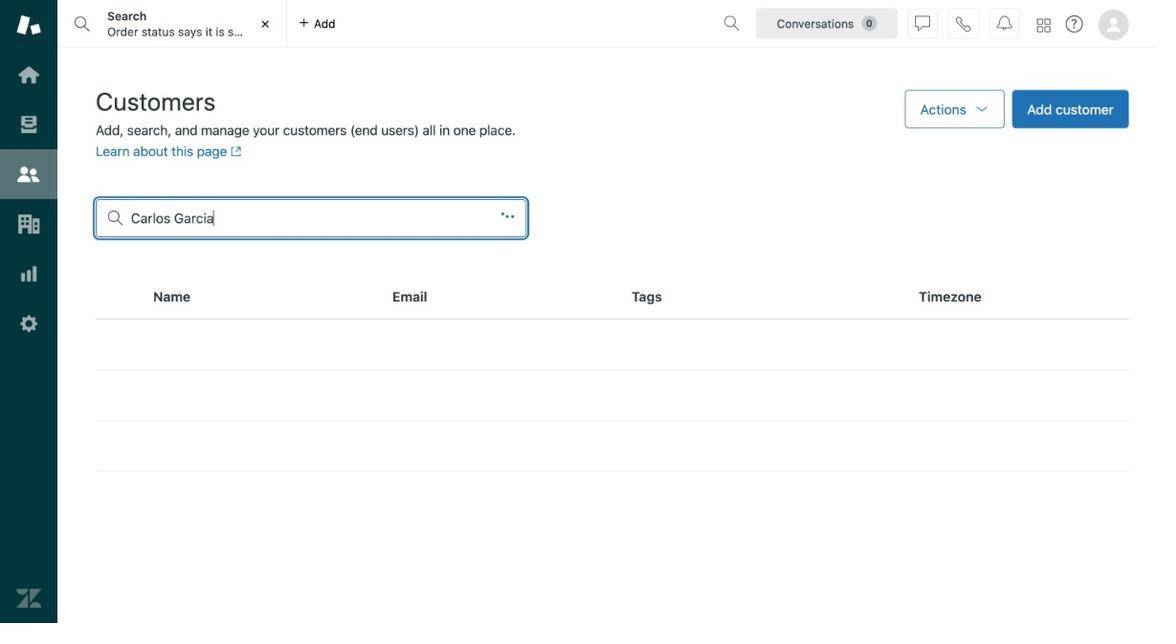 Task type: locate. For each thing, give the bounding box(es) containing it.
zendesk image
[[16, 586, 41, 611]]

notifications image
[[997, 16, 1013, 31]]

tab
[[57, 0, 309, 48]]

reporting image
[[16, 261, 41, 286]]

close image
[[256, 14, 275, 34]]

get started image
[[16, 62, 41, 87]]



Task type: describe. For each thing, give the bounding box(es) containing it.
views image
[[16, 112, 41, 137]]

tabs tab list
[[57, 0, 716, 48]]

Search customers field
[[131, 210, 493, 227]]

get help image
[[1066, 15, 1084, 33]]

zendesk support image
[[16, 12, 41, 37]]

customers image
[[16, 162, 41, 187]]

main element
[[0, 0, 57, 623]]

(opens in a new tab) image
[[227, 146, 242, 157]]

button displays agent's chat status as invisible. image
[[915, 16, 931, 31]]

zendesk products image
[[1038, 19, 1051, 32]]

admin image
[[16, 311, 41, 336]]

organizations image
[[16, 212, 41, 237]]



Task type: vqa. For each thing, say whether or not it's contained in the screenshot.
Draft mode image
no



